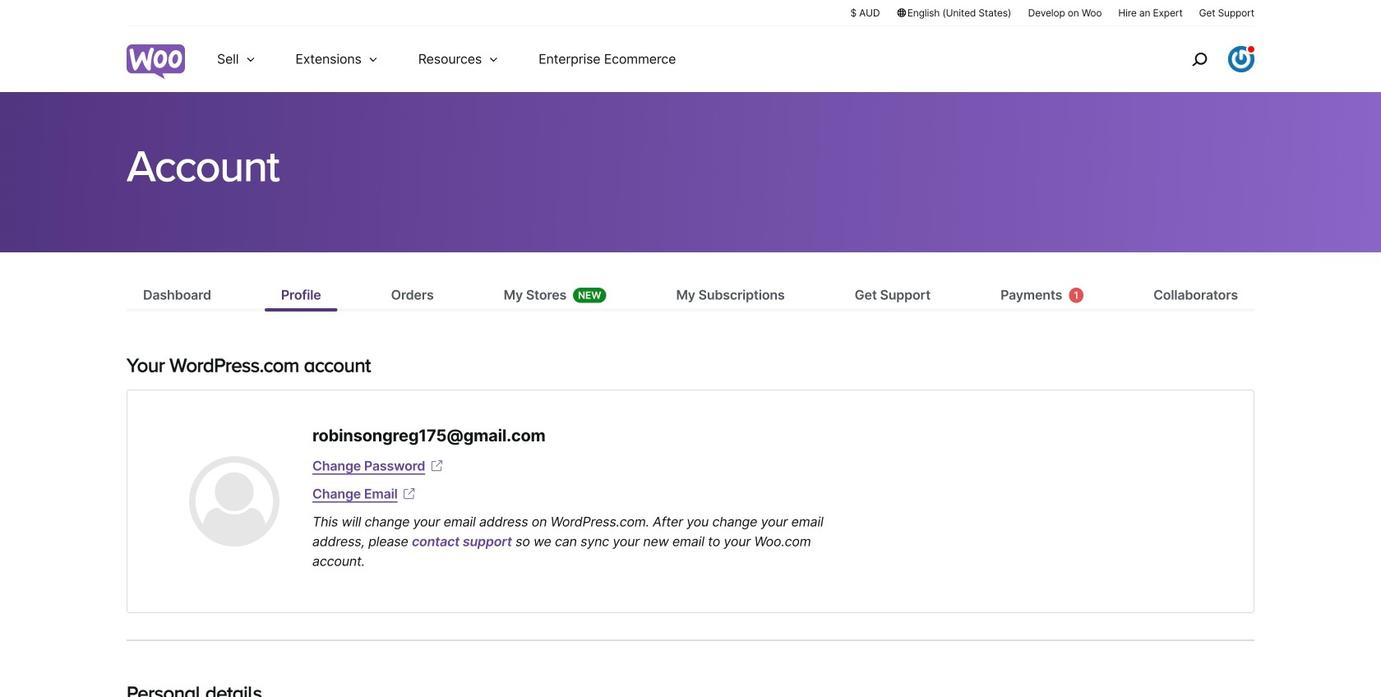 Task type: vqa. For each thing, say whether or not it's contained in the screenshot.
delivery,
no



Task type: describe. For each thing, give the bounding box(es) containing it.
1 horizontal spatial external link image
[[429, 458, 445, 475]]

gravatar image image
[[189, 457, 280, 547]]

search image
[[1187, 46, 1213, 72]]

service navigation menu element
[[1157, 32, 1255, 86]]



Task type: locate. For each thing, give the bounding box(es) containing it.
external link image
[[429, 458, 445, 475], [401, 486, 418, 503]]

0 vertical spatial external link image
[[429, 458, 445, 475]]

open account menu image
[[1229, 46, 1255, 72]]

0 horizontal spatial external link image
[[401, 486, 418, 503]]

1 vertical spatial external link image
[[401, 486, 418, 503]]



